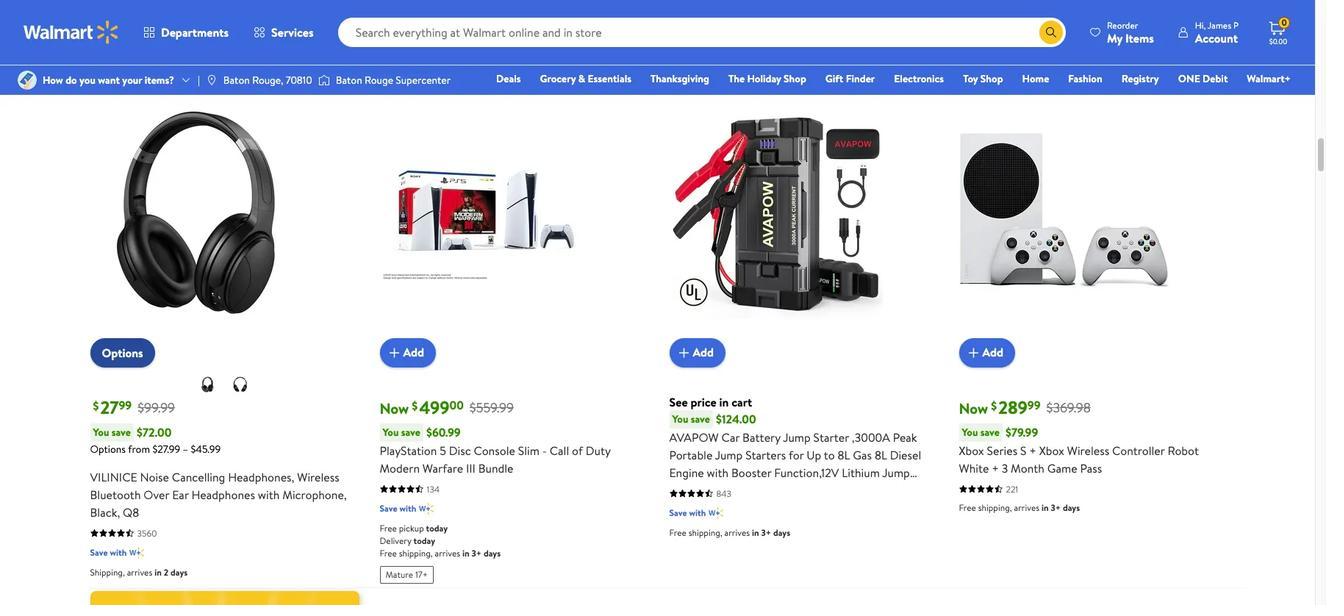 Task type: vqa. For each thing, say whether or not it's contained in the screenshot.
 icon corresponding to How do you want your items?
no



Task type: describe. For each thing, give the bounding box(es) containing it.
you save $72.00 options from $27.99 – $45.99
[[90, 424, 221, 456]]

free left 'pickup'
[[380, 522, 397, 534]]

add to cart image for $124.00
[[675, 344, 693, 361]]

with left walmart plus image at the left of the page
[[400, 502, 416, 514]]

 image for how do you want your items?
[[18, 71, 37, 90]]

add to favorites list, vilinice noise cancelling headphones, wireless bluetooth over ear headphones with microphone, black, q8 image
[[280, 73, 297, 92]]

my
[[1107, 30, 1123, 46]]

starters
[[746, 447, 786, 463]]

pack
[[714, 482, 738, 498]]

how
[[43, 73, 63, 87]]

see
[[670, 394, 688, 410]]

deals
[[496, 71, 521, 86]]

headphones
[[192, 487, 255, 503]]

options inside "link"
[[102, 345, 143, 361]]

shipping, up 'supercenter'
[[399, 19, 433, 31]]

services button
[[241, 15, 326, 50]]

walmart+ link
[[1241, 71, 1298, 87]]

clamp
[[856, 482, 888, 498]]

shipping,
[[90, 566, 125, 578]]

robot
[[1168, 442, 1199, 459]]

$124.00
[[716, 411, 756, 427]]

console
[[474, 442, 515, 459]]

$45.99
[[191, 442, 221, 456]]

free up mature
[[380, 547, 397, 559]]

add for 289
[[983, 344, 1004, 361]]

0 vertical spatial free shipping, arrives in 3+ days
[[380, 19, 501, 31]]

today down walmart plus image at the left of the page
[[426, 522, 448, 534]]

you
[[79, 73, 96, 87]]

do
[[66, 73, 77, 87]]

toy
[[963, 71, 978, 86]]

$60.99
[[426, 424, 461, 441]]

fashion
[[1069, 71, 1103, 86]]

shipping, down 843
[[689, 526, 723, 539]]

month
[[1011, 460, 1045, 476]]

ear
[[172, 487, 189, 503]]

noise
[[140, 469, 169, 485]]

add to cart image for $60.99
[[386, 344, 403, 361]]

rouge
[[365, 73, 393, 87]]

over
[[144, 487, 169, 503]]

1 vertical spatial walmart plus image
[[130, 545, 144, 560]]

$369.98
[[1047, 399, 1091, 417]]

white
[[959, 460, 989, 476]]

you for playstation
[[383, 425, 399, 439]]

mature
[[386, 568, 413, 581]]

options link
[[90, 338, 155, 367]]

deal for 289
[[1014, 46, 1030, 59]]

charger
[[670, 482, 711, 498]]

microphone,
[[283, 487, 347, 503]]

289
[[999, 395, 1028, 420]]

toy shop
[[963, 71, 1003, 86]]

rouge,
[[252, 73, 283, 87]]

2 shop from the left
[[981, 71, 1003, 86]]

save for xbox
[[981, 425, 1000, 439]]

the holiday shop
[[729, 71, 807, 86]]

departments
[[161, 24, 229, 40]]

one debit link
[[1172, 71, 1235, 87]]

1 horizontal spatial free shipping, arrives in 3+ days
[[670, 526, 791, 539]]

2 black from the left
[[675, 46, 696, 59]]

deep black image
[[231, 375, 249, 393]]

2 xbox from the left
[[1040, 442, 1065, 459]]

thanksgiving
[[651, 71, 710, 86]]

fashion link
[[1062, 71, 1109, 87]]

duty
[[586, 442, 611, 459]]

black,
[[90, 504, 120, 520]]

2
[[164, 566, 168, 578]]

hi, james p account
[[1196, 19, 1239, 46]]

1 horizontal spatial jump
[[783, 429, 811, 445]]

walmart plus image
[[419, 501, 434, 516]]

shipping, down the 221
[[979, 501, 1012, 514]]

free down charger
[[670, 526, 687, 539]]

save with for avapow car battery jump starter ,3000a peak portable jump starters for up to 8l gas 8l diesel engine with booster function,12v lithium jump charger pack box with smart safety clamp
[[670, 506, 706, 519]]

you save $79.99 xbox series s + xbox wireless controller robot white + 3 month game pass
[[959, 424, 1199, 476]]

see price in cart you save $124.00 avapow car battery jump starter ,3000a peak portable jump starters for up to 8l gas 8l diesel engine with booster function,12v lithium jump charger pack box with smart safety clamp
[[670, 394, 922, 498]]

grocery & essentials link
[[534, 71, 638, 87]]

with right box
[[763, 482, 785, 498]]

in inside see price in cart you save $124.00 avapow car battery jump starter ,3000a peak portable jump starters for up to 8l gas 8l diesel engine with booster function,12v lithium jump charger pack box with smart safety clamp
[[720, 394, 729, 410]]

free pickup today delivery today free shipping, arrives in 3+ days
[[380, 522, 501, 559]]

save for options
[[112, 425, 131, 439]]

1 8l from the left
[[838, 447, 850, 463]]

items?
[[145, 73, 174, 87]]

vilinice noise cancelling headphones, wireless bluetooth over ear headphones with microphone, black, q8
[[90, 469, 347, 520]]

0 horizontal spatial jump
[[715, 447, 743, 463]]

supercenter
[[396, 73, 451, 87]]

Walmart Site-Wide search field
[[338, 18, 1066, 47]]

2 black friday deal from the left
[[675, 46, 740, 59]]

how do you want your items?
[[43, 73, 174, 87]]

deal for 499
[[434, 46, 450, 59]]

delivery
[[380, 534, 412, 547]]

17+
[[415, 568, 428, 581]]

free down white
[[959, 501, 976, 514]]

diesel
[[890, 447, 922, 463]]

&
[[578, 71, 585, 86]]

gift
[[826, 71, 844, 86]]

baton for baton rouge, 70810
[[223, 73, 250, 87]]

$ 27 99 $99.99
[[93, 395, 175, 420]]

free up baton rouge supercenter on the top left
[[380, 19, 397, 31]]

shipping, inside free pickup today delivery today free shipping, arrives in 3+ days
[[399, 547, 433, 559]]

add button for 289
[[959, 338, 1016, 367]]

save with for playstation 5 disc console slim - call of duty modern warfare iii bundle
[[380, 502, 416, 514]]

$ inside $ 27 99 $99.99
[[93, 398, 99, 414]]

 image for baton rouge supercenter
[[318, 73, 330, 88]]

walmart+
[[1247, 71, 1291, 86]]

save for avapow car battery jump starter ,3000a peak portable jump starters for up to 8l gas 8l diesel engine with booster function,12v lithium jump charger pack box with smart safety clamp
[[670, 506, 687, 519]]

one debit
[[1179, 71, 1228, 86]]

3
[[1002, 460, 1008, 476]]

days inside free pickup today delivery today free shipping, arrives in 3+ days
[[484, 547, 501, 559]]

with up pack
[[707, 464, 729, 481]]

lithium
[[842, 464, 880, 481]]

-
[[543, 442, 547, 459]]

the holiday shop link
[[722, 71, 813, 87]]

save inside see price in cart you save $124.00 avapow car battery jump starter ,3000a peak portable jump starters for up to 8l gas 8l diesel engine with booster function,12v lithium jump charger pack box with smart safety clamp
[[691, 412, 710, 426]]

safety
[[821, 482, 853, 498]]

s
[[1021, 442, 1027, 459]]

$ for 499
[[412, 398, 418, 414]]

box
[[741, 482, 760, 498]]

friday for 289
[[988, 46, 1012, 59]]

mature 17+
[[386, 568, 428, 581]]

2 friday from the left
[[698, 46, 722, 59]]

wireless inside the you save $79.99 xbox series s + xbox wireless controller robot white + 3 month game pass
[[1068, 442, 1110, 459]]

holiday
[[748, 71, 781, 86]]

now $ 499 00 $559.99
[[380, 395, 514, 420]]

engine
[[670, 464, 704, 481]]

add to cart image
[[965, 344, 983, 361]]

2 8l from the left
[[875, 447, 887, 463]]

game
[[1048, 460, 1078, 476]]



Task type: locate. For each thing, give the bounding box(es) containing it.
1 horizontal spatial save with
[[380, 502, 416, 514]]

now for 289
[[959, 398, 989, 418]]

reorder
[[1107, 19, 1139, 31]]

0 horizontal spatial shop
[[784, 71, 807, 86]]

free shipping, arrives in 3+ days down 843
[[670, 526, 791, 539]]

jump down diesel
[[883, 464, 910, 481]]

1 $ from the left
[[93, 398, 99, 414]]

baton rouge supercenter
[[336, 73, 451, 87]]

$ inside "now $ 289 99 $369.98"
[[991, 398, 997, 414]]

$ for 289
[[991, 398, 997, 414]]

p
[[1234, 19, 1239, 31]]

2 horizontal spatial black
[[965, 46, 986, 59]]

0 vertical spatial options
[[102, 345, 143, 361]]

walmart image
[[24, 21, 119, 44]]

services
[[271, 24, 314, 40]]

black up baton rouge supercenter on the top left
[[386, 46, 406, 59]]

0 horizontal spatial  image
[[18, 71, 37, 90]]

$ left 499 on the left of the page
[[412, 398, 418, 414]]

black for 499
[[386, 46, 406, 59]]

friday up 'supercenter'
[[409, 46, 432, 59]]

save inside you save $72.00 options from $27.99 – $45.99
[[112, 425, 131, 439]]

electronics link
[[888, 71, 951, 87]]

arrives inside free pickup today delivery today free shipping, arrives in 3+ days
[[435, 547, 460, 559]]

2 now from the left
[[959, 398, 989, 418]]

0 horizontal spatial 8l
[[838, 447, 850, 463]]

save down the price
[[691, 412, 710, 426]]

99 inside "now $ 289 99 $369.98"
[[1028, 397, 1041, 413]]

with up shipping,
[[110, 546, 127, 559]]

now left 289
[[959, 398, 989, 418]]

deal up the
[[724, 46, 740, 59]]

warfare
[[423, 460, 463, 476]]

bluetooth
[[90, 487, 141, 503]]

cancelling
[[172, 469, 225, 485]]

you inside see price in cart you save $124.00 avapow car battery jump starter ,3000a peak portable jump starters for up to 8l gas 8l diesel engine with booster function,12v lithium jump charger pack box with smart safety clamp
[[672, 412, 689, 426]]

you save $60.99 playstation 5 disc console slim - call of duty modern warfare iii bundle
[[380, 424, 611, 476]]

friday
[[409, 46, 432, 59], [698, 46, 722, 59], [988, 46, 1012, 59]]

walmart plus image down 843
[[709, 506, 724, 520]]

you down 27
[[93, 425, 109, 439]]

8l right to
[[838, 447, 850, 463]]

friday up toy shop link
[[988, 46, 1012, 59]]

1 horizontal spatial add
[[693, 344, 714, 361]]

want
[[98, 73, 120, 87]]

 image right |
[[206, 74, 218, 86]]

1 black from the left
[[386, 46, 406, 59]]

1 horizontal spatial 99
[[1028, 397, 1041, 413]]

your
[[122, 73, 142, 87]]

account
[[1196, 30, 1238, 46]]

with down headphones,
[[258, 487, 280, 503]]

add for 499
[[403, 344, 424, 361]]

you down "see"
[[672, 412, 689, 426]]

2 $ from the left
[[412, 398, 418, 414]]

add up 289
[[983, 344, 1004, 361]]

0 horizontal spatial black
[[386, 46, 406, 59]]

0 horizontal spatial save with
[[90, 546, 127, 559]]

you inside the you save $79.99 xbox series s + xbox wireless controller robot white + 3 month game pass
[[962, 425, 978, 439]]

deals link
[[490, 71, 528, 87]]

free shipping, arrives in 3+ days up 'supercenter'
[[380, 19, 501, 31]]

$ left 27
[[93, 398, 99, 414]]

0 horizontal spatial friday
[[409, 46, 432, 59]]

2 add button from the left
[[670, 338, 726, 367]]

add to favorites list, playstation 5 disc console slim - call of duty modern warfare iii bundle image
[[570, 73, 587, 92]]

today right delivery
[[414, 534, 435, 547]]

1 99 from the left
[[119, 397, 132, 413]]

1 friday from the left
[[409, 46, 432, 59]]

2 horizontal spatial save
[[670, 506, 687, 519]]

save up series
[[981, 425, 1000, 439]]

3 black from the left
[[965, 46, 986, 59]]

1 horizontal spatial black friday deal
[[675, 46, 740, 59]]

2 horizontal spatial add button
[[959, 338, 1016, 367]]

3 friday from the left
[[988, 46, 1012, 59]]

you up playstation
[[383, 425, 399, 439]]

q8
[[123, 504, 139, 520]]

add button
[[380, 338, 436, 367], [670, 338, 726, 367], [959, 338, 1016, 367]]

black friday deal up thanksgiving at the top of the page
[[675, 46, 740, 59]]

call
[[550, 442, 569, 459]]

+
[[1030, 442, 1037, 459], [992, 460, 999, 476]]

now for 499
[[380, 398, 409, 418]]

black friday deal for 289
[[965, 46, 1030, 59]]

2 deal from the left
[[724, 46, 740, 59]]

you up white
[[962, 425, 978, 439]]

1 horizontal spatial add to cart image
[[675, 344, 693, 361]]

price
[[691, 394, 717, 410]]

starter
[[814, 429, 849, 445]]

save inside you save $60.99 playstation 5 disc console slim - call of duty modern warfare iii bundle
[[401, 425, 421, 439]]

add button up 499 on the left of the page
[[380, 338, 436, 367]]

2 horizontal spatial friday
[[988, 46, 1012, 59]]

1 horizontal spatial 8l
[[875, 447, 887, 463]]

1 horizontal spatial baton
[[336, 73, 362, 87]]

save inside the you save $79.99 xbox series s + xbox wireless controller robot white + 3 month game pass
[[981, 425, 1000, 439]]

0 horizontal spatial deal
[[434, 46, 450, 59]]

deal up 'supercenter'
[[434, 46, 450, 59]]

1 horizontal spatial walmart plus image
[[709, 506, 724, 520]]

,3000a
[[852, 429, 890, 445]]

+ right s
[[1030, 442, 1037, 459]]

pickup
[[399, 522, 424, 534]]

toy shop link
[[957, 71, 1010, 87]]

0 horizontal spatial black friday deal
[[386, 46, 450, 59]]

99 left $99.99
[[119, 397, 132, 413]]

0 vertical spatial +
[[1030, 442, 1037, 459]]

0 horizontal spatial baton
[[223, 73, 250, 87]]

3+
[[472, 19, 482, 31], [1051, 501, 1061, 514], [761, 526, 771, 539], [472, 547, 482, 559]]

 image for baton rouge, 70810
[[206, 74, 218, 86]]

1 horizontal spatial deal
[[724, 46, 740, 59]]

2 horizontal spatial free shipping, arrives in 3+ days
[[959, 501, 1080, 514]]

1 horizontal spatial xbox
[[1040, 442, 1065, 459]]

walmart plus image up shipping, arrives in 2 days
[[130, 545, 144, 560]]

2 vertical spatial jump
[[883, 464, 910, 481]]

save down charger
[[670, 506, 687, 519]]

james
[[1208, 19, 1232, 31]]

arrives
[[435, 19, 460, 31], [1014, 501, 1040, 514], [725, 526, 750, 539], [435, 547, 460, 559], [127, 566, 152, 578]]

iii
[[466, 460, 476, 476]]

disc
[[449, 442, 471, 459]]

3 add from the left
[[983, 344, 1004, 361]]

99 inside $ 27 99 $99.99
[[119, 397, 132, 413]]

1 vertical spatial free shipping, arrives in 3+ days
[[959, 501, 1080, 514]]

black friday deal up toy shop link
[[965, 46, 1030, 59]]

2 horizontal spatial $
[[991, 398, 997, 414]]

save up from
[[112, 425, 131, 439]]

0 vertical spatial walmart plus image
[[709, 506, 724, 520]]

add button for 499
[[380, 338, 436, 367]]

electronics
[[894, 71, 944, 86]]

1 xbox from the left
[[959, 442, 984, 459]]

wireless
[[1068, 442, 1110, 459], [297, 469, 339, 485]]

save with up shipping,
[[90, 546, 127, 559]]

1 horizontal spatial black
[[675, 46, 696, 59]]

now
[[380, 398, 409, 418], [959, 398, 989, 418]]

save up playstation
[[401, 425, 421, 439]]

playstation 5 disc console slim - call of duty modern warfare iii bundle image
[[380, 67, 593, 356]]

3 black friday deal from the left
[[965, 46, 1030, 59]]

the
[[729, 71, 745, 86]]

1 horizontal spatial  image
[[206, 74, 218, 86]]

0 horizontal spatial free shipping, arrives in 3+ days
[[380, 19, 501, 31]]

avapow car battery jump starter ,3000a peak portable jump starters for up to 8l gas 8l diesel engine with booster function,12v lithium jump charger pack box with smart safety clamp image
[[670, 67, 883, 356]]

2 horizontal spatial add
[[983, 344, 1004, 361]]

now inside "now $ 289 99 $369.98"
[[959, 398, 989, 418]]

playstation
[[380, 442, 437, 459]]

save with
[[380, 502, 416, 514], [670, 506, 706, 519], [90, 546, 127, 559]]

shipping,
[[399, 19, 433, 31], [979, 501, 1012, 514], [689, 526, 723, 539], [399, 547, 433, 559]]

wireless up 'microphone,'
[[297, 469, 339, 485]]

add to favorites list, avapow car battery jump starter ,3000a peak portable jump starters for up to 8l gas 8l diesel engine with booster function,12v lithium jump charger pack box with smart safety clamp image
[[859, 73, 877, 92]]

finder
[[846, 71, 875, 86]]

baton left rouge
[[336, 73, 362, 87]]

now inside now $ 499 00 $559.99
[[380, 398, 409, 418]]

black up toy
[[965, 46, 986, 59]]

baton rouge, 70810
[[223, 73, 312, 87]]

jump up for
[[783, 429, 811, 445]]

departments button
[[131, 15, 241, 50]]

70810
[[286, 73, 312, 87]]

1 now from the left
[[380, 398, 409, 418]]

1 vertical spatial wireless
[[297, 469, 339, 485]]

pass
[[1081, 460, 1103, 476]]

walmart plus image
[[709, 506, 724, 520], [130, 545, 144, 560]]

1 vertical spatial options
[[90, 442, 126, 456]]

$ left 289
[[991, 398, 997, 414]]

2 horizontal spatial deal
[[1014, 46, 1030, 59]]

0 horizontal spatial now
[[380, 398, 409, 418]]

save up delivery
[[380, 502, 397, 514]]

 image
[[18, 71, 37, 90], [318, 73, 330, 88], [206, 74, 218, 86]]

hi,
[[1196, 19, 1206, 31]]

221
[[1006, 483, 1019, 495]]

3 $ from the left
[[991, 398, 997, 414]]

2 horizontal spatial black friday deal
[[965, 46, 1030, 59]]

$79.99
[[1006, 424, 1039, 441]]

0 horizontal spatial walmart plus image
[[130, 545, 144, 560]]

now left 499 on the left of the page
[[380, 398, 409, 418]]

1 vertical spatial +
[[992, 460, 999, 476]]

1 add to cart image from the left
[[386, 344, 403, 361]]

 image left the how
[[18, 71, 37, 90]]

$ inside now $ 499 00 $559.99
[[412, 398, 418, 414]]

1 horizontal spatial friday
[[698, 46, 722, 59]]

0 horizontal spatial $
[[93, 398, 99, 414]]

0 vertical spatial jump
[[783, 429, 811, 445]]

0 $0.00
[[1270, 16, 1288, 46]]

vilinice noise cancelling headphones, wireless bluetooth over ear headphones with microphone, black, q8 image
[[90, 67, 303, 356]]

search icon image
[[1046, 26, 1057, 38]]

0 horizontal spatial xbox
[[959, 442, 984, 459]]

baton for baton rouge supercenter
[[336, 73, 362, 87]]

1 shop from the left
[[784, 71, 807, 86]]

black up thanksgiving at the top of the page
[[675, 46, 696, 59]]

1 black friday deal from the left
[[386, 46, 450, 59]]

1 horizontal spatial +
[[1030, 442, 1037, 459]]

add to cart image
[[386, 344, 403, 361], [675, 344, 693, 361]]

vilinice
[[90, 469, 137, 485]]

deal up home
[[1014, 46, 1030, 59]]

grocery & essentials
[[540, 71, 632, 86]]

you for xbox
[[962, 425, 978, 439]]

0 horizontal spatial 99
[[119, 397, 132, 413]]

save with down charger
[[670, 506, 706, 519]]

$99.99
[[138, 399, 175, 417]]

save with up 'pickup'
[[380, 502, 416, 514]]

add up the price
[[693, 344, 714, 361]]

avapow
[[670, 429, 719, 445]]

with down charger
[[689, 506, 706, 519]]

0 vertical spatial wireless
[[1068, 442, 1110, 459]]

1 horizontal spatial shop
[[981, 71, 1003, 86]]

1 horizontal spatial add button
[[670, 338, 726, 367]]

xbox up game
[[1040, 442, 1065, 459]]

black friday deal up 'supercenter'
[[386, 46, 450, 59]]

car
[[722, 429, 740, 445]]

jump down car
[[715, 447, 743, 463]]

3+ inside free pickup today delivery today free shipping, arrives in 3+ days
[[472, 547, 482, 559]]

black for 289
[[965, 46, 986, 59]]

options up vilinice
[[90, 442, 126, 456]]

cart
[[732, 394, 752, 410]]

0 horizontal spatial wireless
[[297, 469, 339, 485]]

save for playstation 5 disc console slim - call of duty modern warfare iii bundle
[[380, 502, 397, 514]]

save up shipping,
[[90, 546, 108, 559]]

1 horizontal spatial wireless
[[1068, 442, 1110, 459]]

2 baton from the left
[[336, 73, 362, 87]]

0 horizontal spatial add
[[403, 344, 424, 361]]

you for options
[[93, 425, 109, 439]]

add to favorites list, xbox series s + xbox wireless controller robot white + 3 month game pass image
[[1149, 73, 1167, 92]]

baton left rouge,
[[223, 73, 250, 87]]

add button up the price
[[670, 338, 726, 367]]

$72.00
[[137, 424, 172, 441]]

1 vertical spatial jump
[[715, 447, 743, 463]]

black
[[386, 46, 406, 59], [675, 46, 696, 59], [965, 46, 986, 59]]

+ left 3
[[992, 460, 999, 476]]

to
[[824, 447, 835, 463]]

2 horizontal spatial  image
[[318, 73, 330, 88]]

options
[[102, 345, 143, 361], [90, 442, 126, 456]]

you inside you save $60.99 playstation 5 disc console slim - call of duty modern warfare iii bundle
[[383, 425, 399, 439]]

 image right 70810
[[318, 73, 330, 88]]

1 baton from the left
[[223, 73, 250, 87]]

now $ 289 99 $369.98
[[959, 395, 1091, 420]]

add up 499 on the left of the page
[[403, 344, 424, 361]]

0 horizontal spatial +
[[992, 460, 999, 476]]

99
[[119, 397, 132, 413], [1028, 397, 1041, 413]]

friday up thanksgiving link
[[698, 46, 722, 59]]

1 deal from the left
[[434, 46, 450, 59]]

8l right gas
[[875, 447, 887, 463]]

99 up $79.99 on the right
[[1028, 397, 1041, 413]]

1 horizontal spatial now
[[959, 398, 989, 418]]

1 horizontal spatial $
[[412, 398, 418, 414]]

black image
[[199, 375, 217, 393]]

1 horizontal spatial save
[[380, 502, 397, 514]]

0 horizontal spatial add button
[[380, 338, 436, 367]]

series
[[987, 442, 1018, 459]]

shipping, up 17+
[[399, 547, 433, 559]]

3 deal from the left
[[1014, 46, 1030, 59]]

shipping, arrives in 2 days
[[90, 566, 188, 578]]

1 add from the left
[[403, 344, 424, 361]]

save for playstation
[[401, 425, 421, 439]]

wireless inside vilinice noise cancelling headphones, wireless bluetooth over ear headphones with microphone, black, q8
[[297, 469, 339, 485]]

3 add button from the left
[[959, 338, 1016, 367]]

499
[[419, 395, 450, 420]]

smart
[[787, 482, 818, 498]]

0 horizontal spatial add to cart image
[[386, 344, 403, 361]]

2 horizontal spatial jump
[[883, 464, 910, 481]]

2 add to cart image from the left
[[675, 344, 693, 361]]

2 99 from the left
[[1028, 397, 1041, 413]]

wireless up "pass"
[[1068, 442, 1110, 459]]

of
[[572, 442, 583, 459]]

1 add button from the left
[[380, 338, 436, 367]]

free shipping, arrives in 3+ days down the 221
[[959, 501, 1080, 514]]

shop right holiday
[[784, 71, 807, 86]]

2 horizontal spatial save with
[[670, 506, 706, 519]]

gas
[[853, 447, 872, 463]]

0 horizontal spatial save
[[90, 546, 108, 559]]

home
[[1023, 71, 1050, 86]]

battery
[[743, 429, 781, 445]]

2 add from the left
[[693, 344, 714, 361]]

27
[[100, 395, 119, 420]]

options up $ 27 99 $99.99 at bottom
[[102, 345, 143, 361]]

shop right toy
[[981, 71, 1003, 86]]

in inside free pickup today delivery today free shipping, arrives in 3+ days
[[463, 547, 470, 559]]

xbox series s + xbox wireless controller robot white + 3 month game pass image
[[959, 67, 1173, 356]]

with inside vilinice noise cancelling headphones, wireless bluetooth over ear headphones with microphone, black, q8
[[258, 487, 280, 503]]

friday for 499
[[409, 46, 432, 59]]

headphones,
[[228, 469, 294, 485]]

Search search field
[[338, 18, 1066, 47]]

xbox up white
[[959, 442, 984, 459]]

options inside you save $72.00 options from $27.99 – $45.99
[[90, 442, 126, 456]]

slim
[[518, 442, 540, 459]]

gift finder
[[826, 71, 875, 86]]

2 vertical spatial free shipping, arrives in 3+ days
[[670, 526, 791, 539]]

black friday deal for 499
[[386, 46, 450, 59]]

grocery
[[540, 71, 576, 86]]

up
[[807, 447, 821, 463]]

you inside you save $72.00 options from $27.99 – $45.99
[[93, 425, 109, 439]]

add button up 289
[[959, 338, 1016, 367]]

for
[[789, 447, 804, 463]]



